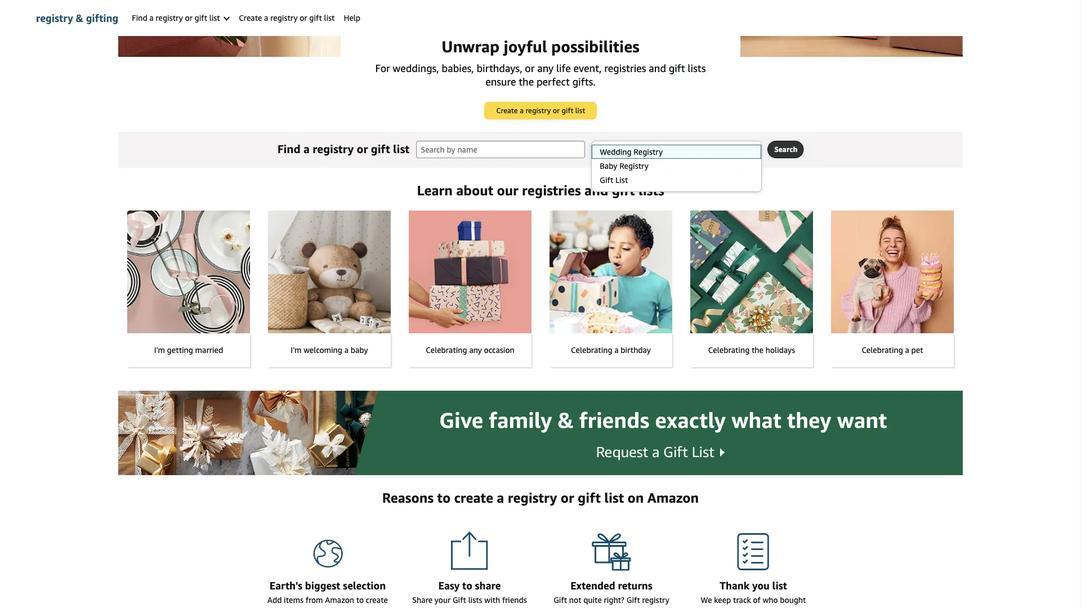 Task type: vqa. For each thing, say whether or not it's contained in the screenshot.


Task type: describe. For each thing, give the bounding box(es) containing it.
gift list link
[[592, 173, 761, 187]]

1 vertical spatial create a registry or gift list
[[496, 106, 585, 115]]

0 vertical spatial registry
[[634, 147, 663, 157]]

0 vertical spatial find
[[132, 13, 147, 23]]

baby nursery with crib and teddy bear image
[[268, 211, 391, 333]]

thank
[[720, 579, 750, 591]]

gift left the not
[[554, 595, 567, 605]]

1 horizontal spatial any
[[469, 345, 482, 355]]

right?
[[604, 595, 624, 605]]

to inside earth's biggest selection add items from amazon to create a gift registry for any occasion.
[[356, 595, 364, 605]]

extended returns gift not quite right? gift registry purchases have an extende
[[554, 579, 669, 608]]

registry & gifting link
[[36, 0, 118, 36]]

0 horizontal spatial registries
[[522, 182, 581, 198]]

search by
[[599, 145, 631, 154]]

0 vertical spatial create a registry or gift list link
[[234, 0, 339, 36]]

quite
[[583, 595, 602, 605]]

&
[[76, 12, 83, 24]]

joyful
[[504, 37, 547, 56]]

0 vertical spatial create a registry or gift list
[[239, 13, 335, 23]]

not
[[569, 595, 581, 605]]

lists for learn about our registries and gift lists
[[638, 182, 664, 198]]

a hand holding a stack of wraped gifts image
[[409, 211, 531, 333]]

baby
[[351, 345, 368, 355]]

getting
[[167, 345, 193, 355]]

the inside the 'for weddings, babies, birthdays, or any life event, registries and gift lists ensure the perfect gifts.'
[[519, 75, 534, 88]]

bought
[[780, 595, 806, 605]]

wrapped holiday gifts with name tags image
[[690, 211, 813, 333]]

they'll
[[459, 607, 481, 608]]

add
[[267, 595, 282, 605]]

track
[[733, 595, 751, 605]]

find a registry or gift list link
[[127, 0, 234, 36]]

gift down returns at the right bottom of page
[[626, 595, 640, 605]]

i'm for i'm getting married
[[154, 345, 165, 355]]

celebrating a birthday
[[571, 345, 651, 355]]

help link
[[339, 0, 365, 36]]

i'm for i'm welcoming a baby
[[291, 345, 301, 355]]

birthdays,
[[477, 62, 522, 74]]

wedding registry option
[[591, 145, 761, 159]]

to for easy
[[462, 579, 472, 591]]

list box containing wedding registry
[[591, 145, 761, 187]]

celebrating any occasion
[[426, 345, 514, 355]]

by
[[623, 145, 631, 154]]

create inside earth's biggest selection add items from amazon to create a gift registry for any occasion.
[[366, 595, 388, 605]]

globe icon image
[[307, 531, 348, 572]]

an
[[618, 607, 626, 608]]

wedding registry link
[[592, 145, 761, 159]]

gifting
[[86, 12, 118, 24]]

earth's
[[270, 579, 302, 591]]

baby registry link
[[592, 159, 761, 173]]

gift inside "easy to share share your gift lists with friends and family so they'll know exactl"
[[453, 595, 466, 605]]

celebrating a pet link
[[831, 211, 954, 367]]

know
[[483, 607, 503, 608]]

family
[[425, 607, 447, 608]]

keep
[[714, 595, 731, 605]]

about
[[456, 182, 493, 198]]

and inside "easy to share share your gift lists with friends and family so they'll know exactl"
[[409, 607, 423, 608]]

wedding registry baby registry gift list
[[600, 147, 663, 185]]

occasion
[[484, 345, 514, 355]]

you
[[752, 579, 770, 591]]

birthday
[[621, 345, 651, 355]]

married
[[195, 345, 223, 355]]

possibilities
[[551, 37, 639, 56]]

purchases
[[561, 607, 597, 608]]

share
[[412, 595, 433, 605]]

gift inside thank you list we keep track of who bought what gift and when, so it's eas
[[718, 607, 730, 608]]

weddings,
[[393, 62, 439, 74]]

occasion.
[[350, 607, 383, 608]]

who
[[763, 595, 778, 605]]

event,
[[573, 62, 602, 74]]

registry inside earth's biggest selection add items from amazon to create a gift registry for any occasion.
[[294, 607, 321, 608]]

from
[[306, 595, 323, 605]]

returns
[[618, 579, 652, 591]]

friends
[[502, 595, 527, 605]]

and inside the 'for weddings, babies, birthdays, or any life event, registries and gift lists ensure the perfect gifts.'
[[649, 62, 666, 74]]

when,
[[748, 607, 769, 608]]

unwrap joyful possibilities
[[442, 37, 639, 56]]

Search by name text field
[[416, 141, 585, 158]]

reasons to create a registry or gift list on amazon
[[382, 490, 699, 506]]

amazon inside earth's biggest selection add items from amazon to create a gift registry for any occasion.
[[325, 595, 354, 605]]

list
[[615, 175, 628, 185]]

celebrating a pet
[[862, 345, 923, 355]]

1 vertical spatial registry
[[619, 161, 649, 171]]

of
[[753, 595, 761, 605]]

registry inside extended returns gift not quite right? gift registry purchases have an extende
[[642, 595, 669, 605]]

to for reasons
[[437, 490, 451, 506]]

for
[[375, 62, 390, 74]]

registry & gifting
[[36, 12, 118, 24]]

thank you list we keep track of who bought what gift and when, so it's eas
[[695, 579, 811, 608]]

i'm welcoming a baby link
[[268, 211, 391, 367]]

any inside earth's biggest selection add items from amazon to create a gift registry for any occasion.
[[335, 607, 348, 608]]

it's
[[781, 607, 791, 608]]

so inside "easy to share share your gift lists with friends and family so they'll know exactl"
[[449, 607, 457, 608]]



Task type: locate. For each thing, give the bounding box(es) containing it.
gift down baby
[[600, 175, 613, 185]]

or inside the 'for weddings, babies, birthdays, or any life event, registries and gift lists ensure the perfect gifts.'
[[525, 62, 535, 74]]

0 horizontal spatial find
[[132, 13, 147, 23]]

gift up they'll
[[453, 595, 466, 605]]

gifts.
[[572, 75, 596, 88]]

a checklist image
[[733, 531, 774, 572]]

gift inside find a registry or gift list link
[[195, 13, 207, 23]]

search for search by
[[599, 145, 621, 154]]

baby
[[600, 161, 617, 171]]

a pair of champagne flutes on top of plates with ribbon image
[[127, 211, 250, 333]]

1 vertical spatial any
[[469, 345, 482, 355]]

reasons
[[382, 490, 434, 506]]

pet
[[911, 345, 923, 355]]

create
[[454, 490, 493, 506], [366, 595, 388, 605]]

any up perfect at the top of page
[[537, 62, 554, 74]]

and inside thank you list we keep track of who bought what gift and when, so it's eas
[[732, 607, 746, 608]]

0 horizontal spatial any
[[335, 607, 348, 608]]

wedding
[[600, 147, 632, 157]]

request a gift list image
[[118, 391, 963, 475]]

1 horizontal spatial create a registry or gift list
[[496, 106, 585, 115]]

1 horizontal spatial create
[[454, 490, 493, 506]]

1 vertical spatial create a registry or gift list link
[[485, 102, 596, 119]]

the left holidays
[[752, 345, 763, 355]]

list
[[209, 13, 220, 23], [324, 13, 335, 23], [575, 106, 585, 115], [393, 142, 409, 155], [604, 490, 624, 506], [772, 579, 787, 591]]

a child opening a birthday present image
[[550, 211, 672, 333]]

1 vertical spatial lists
[[638, 182, 664, 198]]

1 vertical spatial find
[[277, 142, 301, 155]]

to inside "easy to share share your gift lists with friends and family so they'll know exactl"
[[462, 579, 472, 591]]

registry
[[36, 12, 73, 24], [156, 13, 183, 23], [270, 13, 298, 23], [526, 106, 551, 115], [313, 142, 354, 155], [508, 490, 557, 506], [642, 595, 669, 605], [294, 607, 321, 608]]

celebrating left holidays
[[708, 345, 750, 355]]

celebrating for celebrating a birthday
[[571, 345, 612, 355]]

lists inside "easy to share share your gift lists with friends and family so they'll know exactl"
[[468, 595, 482, 605]]

0 vertical spatial amazon
[[647, 490, 699, 506]]

any left occasion
[[469, 345, 482, 355]]

celebrating left occasion
[[426, 345, 467, 355]]

0 horizontal spatial to
[[356, 595, 364, 605]]

gift
[[195, 13, 207, 23], [309, 13, 322, 23], [669, 62, 685, 74], [562, 106, 573, 115], [371, 142, 390, 155], [612, 182, 635, 198], [578, 490, 601, 506], [279, 607, 292, 608], [718, 607, 730, 608]]

so down your
[[449, 607, 457, 608]]

perfect
[[537, 75, 570, 88]]

registry right by
[[634, 147, 663, 157]]

2 vertical spatial any
[[335, 607, 348, 608]]

pet parent with dog and dessert image
[[831, 211, 954, 333]]

0 horizontal spatial amazon
[[325, 595, 354, 605]]

we
[[701, 595, 712, 605]]

i'm
[[154, 345, 165, 355], [291, 345, 301, 355]]

0 horizontal spatial create a registry or gift list
[[239, 13, 335, 23]]

list inside thank you list we keep track of who bought what gift and when, so it's eas
[[772, 579, 787, 591]]

search right dropdown icon
[[774, 145, 797, 154]]

any inside the 'for weddings, babies, birthdays, or any life event, registries and gift lists ensure the perfect gifts.'
[[537, 62, 554, 74]]

to up occasion.
[[356, 595, 364, 605]]

create up arrow pointing out of a box to indicate sharing image at the left bottom of the page
[[454, 490, 493, 506]]

celebrating left birthday
[[571, 345, 612, 355]]

gift
[[600, 175, 613, 185], [453, 595, 466, 605], [554, 595, 567, 605], [626, 595, 640, 605]]

1 vertical spatial to
[[462, 579, 472, 591]]

registries down possibilities
[[604, 62, 646, 74]]

0 horizontal spatial search
[[599, 145, 621, 154]]

and
[[649, 62, 666, 74], [584, 182, 608, 198], [409, 607, 423, 608], [732, 607, 746, 608]]

help
[[344, 13, 360, 23]]

0 vertical spatial to
[[437, 490, 451, 506]]

registry down by
[[619, 161, 649, 171]]

0 horizontal spatial so
[[449, 607, 457, 608]]

1 vertical spatial registries
[[522, 182, 581, 198]]

0 vertical spatial registries
[[604, 62, 646, 74]]

1 vertical spatial the
[[752, 345, 763, 355]]

list box
[[591, 145, 761, 187]]

2 celebrating from the left
[[571, 345, 612, 355]]

a inside earth's biggest selection add items from amazon to create a gift registry for any occasion.
[[273, 607, 277, 608]]

1 horizontal spatial so
[[771, 607, 779, 608]]

biggest
[[305, 579, 340, 591]]

find
[[132, 13, 147, 23], [277, 142, 301, 155]]

lists inside the 'for weddings, babies, birthdays, or any life event, registries and gift lists ensure the perfect gifts.'
[[688, 62, 706, 74]]

celebrating a birthday link
[[550, 211, 672, 367]]

holidays
[[766, 345, 795, 355]]

0 horizontal spatial create
[[366, 595, 388, 605]]

3 celebrating from the left
[[708, 345, 750, 355]]

i'm left "welcoming"
[[291, 345, 301, 355]]

2 horizontal spatial to
[[462, 579, 472, 591]]

welcoming
[[304, 345, 342, 355]]

extended
[[570, 579, 615, 591]]

2 vertical spatial to
[[356, 595, 364, 605]]

0 horizontal spatial create
[[239, 13, 262, 23]]

registries right our
[[522, 182, 581, 198]]

celebrating
[[426, 345, 467, 355], [571, 345, 612, 355], [708, 345, 750, 355], [862, 345, 903, 355]]

2 search from the left
[[774, 145, 797, 154]]

on
[[627, 490, 644, 506]]

amazon up for
[[325, 595, 354, 605]]

0 vertical spatial the
[[519, 75, 534, 88]]

create a registry or gift list link
[[234, 0, 339, 36], [485, 102, 596, 119]]

to right "reasons"
[[437, 490, 451, 506]]

earth's biggest selection add items from amazon to create a gift registry for any occasion.
[[267, 579, 388, 608]]

0 horizontal spatial find a registry or gift list
[[132, 13, 222, 23]]

1 vertical spatial create
[[496, 106, 518, 115]]

so inside thank you list we keep track of who bought what gift and when, so it's eas
[[771, 607, 779, 608]]

4 celebrating from the left
[[862, 345, 903, 355]]

search for search
[[774, 145, 797, 154]]

1 horizontal spatial the
[[752, 345, 763, 355]]

0 vertical spatial find a registry or gift list
[[132, 13, 222, 23]]

or
[[185, 13, 192, 23], [300, 13, 307, 23], [525, 62, 535, 74], [553, 106, 560, 115], [357, 142, 368, 155], [561, 490, 574, 506]]

the
[[519, 75, 534, 88], [752, 345, 763, 355]]

2 horizontal spatial any
[[537, 62, 554, 74]]

gift inside earth's biggest selection add items from amazon to create a gift registry for any occasion.
[[279, 607, 292, 608]]

celebrating left pet
[[862, 345, 903, 355]]

gift inside the 'for weddings, babies, birthdays, or any life event, registries and gift lists ensure the perfect gifts.'
[[669, 62, 685, 74]]

1 horizontal spatial registries
[[604, 62, 646, 74]]

to right easy at the left bottom
[[462, 579, 472, 591]]

for weddings, babies, birthdays, or any life event, registries and gift lists ensure the perfect gifts.
[[375, 62, 706, 88]]

amazon right on
[[647, 490, 699, 506]]

i'm left getting
[[154, 345, 165, 355]]

selection
[[343, 579, 386, 591]]

amazon
[[647, 490, 699, 506], [325, 595, 354, 605]]

arrow pointing out of a box to indicate sharing image
[[449, 531, 490, 572]]

ensure
[[485, 75, 516, 88]]

search up baby
[[599, 145, 621, 154]]

celebrating for celebrating any occasion
[[426, 345, 467, 355]]

easy to share share your gift lists with friends and family so they'll know exactl
[[409, 579, 530, 608]]

gift inside wedding registry baby registry gift list
[[600, 175, 613, 185]]

a
[[149, 13, 154, 23], [264, 13, 268, 23], [520, 106, 524, 115], [303, 142, 310, 155], [344, 345, 349, 355], [614, 345, 619, 355], [905, 345, 909, 355], [497, 490, 504, 506], [273, 607, 277, 608]]

create
[[239, 13, 262, 23], [496, 106, 518, 115]]

life
[[556, 62, 571, 74]]

1 celebrating from the left
[[426, 345, 467, 355]]

two gift boxes with bows image
[[591, 531, 632, 572]]

celebrating for celebrating a pet
[[862, 345, 903, 355]]

1 horizontal spatial amazon
[[647, 490, 699, 506]]

2 so from the left
[[771, 607, 779, 608]]

2 i'm from the left
[[291, 345, 301, 355]]

have
[[599, 607, 615, 608]]

unwrap
[[442, 37, 500, 56]]

for
[[323, 607, 333, 608]]

celebrating the holidays
[[708, 345, 795, 355]]

create a registry or gift list
[[239, 13, 335, 23], [496, 106, 585, 115]]

what
[[698, 607, 716, 608]]

our
[[497, 182, 518, 198]]

learn
[[417, 182, 453, 198]]

2 horizontal spatial lists
[[688, 62, 706, 74]]

0 vertical spatial create
[[454, 490, 493, 506]]

registries
[[604, 62, 646, 74], [522, 182, 581, 198]]

1 horizontal spatial find
[[277, 142, 301, 155]]

1 vertical spatial amazon
[[325, 595, 354, 605]]

2 vertical spatial lists
[[468, 595, 482, 605]]

your
[[435, 595, 451, 605]]

1 horizontal spatial search
[[774, 145, 797, 154]]

1 horizontal spatial i'm
[[291, 345, 301, 355]]

0 vertical spatial create
[[239, 13, 262, 23]]

i'm getting married link
[[127, 211, 250, 367]]

1 vertical spatial find a registry or gift list
[[277, 142, 409, 155]]

learn about our registries and gift lists
[[417, 182, 664, 198]]

0 vertical spatial lists
[[688, 62, 706, 74]]

so down who in the right bottom of the page
[[771, 607, 779, 608]]

custom gift boxes and confetti image
[[118, 0, 963, 57]]

lists for easy to share share your gift lists with friends and family so they'll know exactl
[[468, 595, 482, 605]]

dropdown image
[[750, 147, 756, 151]]

celebrating for celebrating the holidays
[[708, 345, 750, 355]]

i'm getting married
[[154, 345, 223, 355]]

0 horizontal spatial i'm
[[154, 345, 165, 355]]

Search submit
[[768, 141, 803, 158]]

items
[[284, 595, 303, 605]]

1 horizontal spatial create a registry or gift list link
[[485, 102, 596, 119]]

the right the ensure
[[519, 75, 534, 88]]

create up occasion.
[[366, 595, 388, 605]]

babies,
[[442, 62, 474, 74]]

any right for
[[335, 607, 348, 608]]

0 horizontal spatial the
[[519, 75, 534, 88]]

celebrating the holidays link
[[690, 211, 813, 367]]

0 vertical spatial any
[[537, 62, 554, 74]]

0 horizontal spatial lists
[[468, 595, 482, 605]]

find a registry or gift list
[[132, 13, 222, 23], [277, 142, 409, 155]]

lists
[[688, 62, 706, 74], [638, 182, 664, 198], [468, 595, 482, 605]]

0 horizontal spatial create a registry or gift list link
[[234, 0, 339, 36]]

1 horizontal spatial lists
[[638, 182, 664, 198]]

1 horizontal spatial create
[[496, 106, 518, 115]]

1 i'm from the left
[[154, 345, 165, 355]]

i'm welcoming a baby
[[291, 345, 368, 355]]

1 vertical spatial create
[[366, 595, 388, 605]]

1 horizontal spatial find a registry or gift list
[[277, 142, 409, 155]]

celebrating any occasion link
[[409, 211, 531, 367]]

1 search from the left
[[599, 145, 621, 154]]

with
[[484, 595, 500, 605]]

search
[[599, 145, 621, 154], [774, 145, 797, 154]]

1 so from the left
[[449, 607, 457, 608]]

registries inside the 'for weddings, babies, birthdays, or any life event, registries and gift lists ensure the perfect gifts.'
[[604, 62, 646, 74]]

1 horizontal spatial to
[[437, 490, 451, 506]]

share
[[475, 579, 501, 591]]

easy
[[438, 579, 460, 591]]



